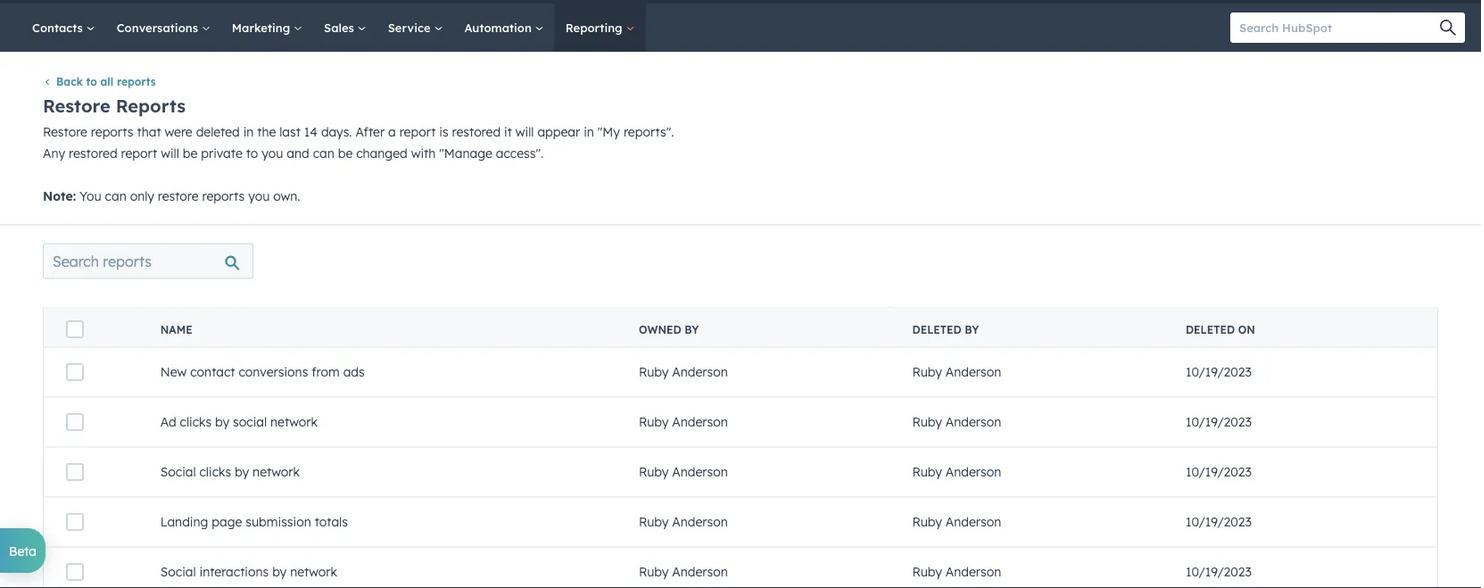 Task type: describe. For each thing, give the bounding box(es) containing it.
14
[[304, 124, 318, 140]]

the
[[257, 124, 276, 140]]

reports inside restore reports that were deleted in the last 14 days. after a report is restored it will appear in "my reports". any restored report will be private to you and can be changed with "manage access".
[[91, 124, 133, 140]]

beta button
[[0, 528, 46, 573]]

sales link
[[313, 4, 377, 52]]

and
[[287, 145, 309, 161]]

a
[[388, 124, 396, 140]]

deleted for deleted by
[[913, 323, 962, 336]]

landing page submission totals
[[160, 515, 348, 530]]

back to all reports
[[56, 75, 156, 89]]

"my
[[598, 124, 620, 140]]

restore for restore reports
[[43, 95, 110, 117]]

contacts
[[32, 21, 86, 35]]

conversions
[[239, 365, 308, 380]]

social interactions by network
[[160, 565, 337, 580]]

you
[[80, 188, 101, 204]]

only
[[130, 188, 154, 204]]

0 vertical spatial restored
[[452, 124, 501, 140]]

0 horizontal spatial to
[[86, 75, 97, 89]]

ad
[[160, 415, 176, 430]]

to inside restore reports that were deleted in the last 14 days. after a report is restored it will appear in "my reports". any restored report will be private to you and can be changed with "manage access".
[[246, 145, 258, 161]]

Search HubSpot search field
[[1231, 13, 1449, 43]]

own.
[[273, 188, 300, 204]]

2 vertical spatial reports
[[202, 188, 245, 204]]

beta
[[9, 543, 37, 558]]

reporting link
[[555, 4, 646, 52]]

restore reports
[[43, 95, 186, 117]]

sales
[[324, 21, 358, 35]]

1 be from the left
[[183, 145, 197, 161]]

ad clicks by social network
[[160, 415, 318, 430]]

0 vertical spatial will
[[516, 124, 534, 140]]

marketing
[[232, 21, 294, 35]]

deleted by
[[913, 323, 979, 336]]

social
[[233, 415, 267, 430]]

search button
[[1431, 13, 1465, 43]]

owned by
[[639, 323, 699, 336]]

clicks for social
[[199, 465, 231, 480]]

0 vertical spatial network
[[270, 415, 318, 430]]

Search reports search field
[[43, 243, 253, 279]]

automation
[[464, 21, 535, 35]]

by for ad clicks by social network
[[215, 415, 230, 430]]

you inside restore reports that were deleted in the last 14 days. after a report is restored it will appear in "my reports". any restored report will be private to you and can be changed with "manage access".
[[262, 145, 283, 161]]

reports".
[[624, 124, 674, 140]]

1 vertical spatial restored
[[69, 145, 117, 161]]

restore reports that were deleted in the last 14 days. after a report is restored it will appear in "my reports". any restored report will be private to you and can be changed with "manage access".
[[43, 124, 674, 161]]

new
[[160, 365, 187, 380]]

landing
[[160, 515, 208, 530]]

1 vertical spatial report
[[121, 145, 157, 161]]

contacts link
[[21, 4, 106, 52]]

2 in from the left
[[584, 124, 594, 140]]

10/19/2023 for social interactions by network
[[1186, 565, 1252, 580]]

it
[[504, 124, 512, 140]]

restore for restore reports that were deleted in the last 14 days. after a report is restored it will appear in "my reports". any restored report will be private to you and can be changed with "manage access".
[[43, 124, 87, 140]]

with
[[411, 145, 436, 161]]

access".
[[496, 145, 544, 161]]

conversations link
[[106, 4, 221, 52]]

10/19/2023 for ad clicks by social network
[[1186, 415, 1252, 430]]

service
[[388, 21, 434, 35]]

new contact conversions from ads
[[160, 365, 365, 380]]

clicks for ad
[[180, 415, 212, 430]]



Task type: locate. For each thing, give the bounding box(es) containing it.
1 vertical spatial social
[[160, 565, 196, 580]]

you left own.
[[248, 188, 270, 204]]

reports down private
[[202, 188, 245, 204]]

report down the that
[[121, 145, 157, 161]]

restored
[[452, 124, 501, 140], [69, 145, 117, 161]]

0 vertical spatial to
[[86, 75, 97, 89]]

can
[[313, 145, 334, 161], [105, 188, 126, 204]]

last
[[280, 124, 301, 140]]

back to all reports button
[[43, 75, 156, 89]]

appear
[[538, 124, 580, 140]]

service link
[[377, 4, 454, 52]]

0 horizontal spatial deleted
[[913, 323, 962, 336]]

is
[[439, 124, 449, 140]]

to left all
[[86, 75, 97, 89]]

submission
[[246, 515, 311, 530]]

all
[[100, 75, 114, 89]]

social up the landing
[[160, 465, 196, 480]]

clicks
[[180, 415, 212, 430], [199, 465, 231, 480]]

3 10/19/2023 from the top
[[1186, 465, 1252, 480]]

1 horizontal spatial report
[[399, 124, 436, 140]]

1 horizontal spatial be
[[338, 145, 353, 161]]

any
[[43, 145, 65, 161]]

page
[[212, 515, 242, 530]]

restore inside restore reports that were deleted in the last 14 days. after a report is restored it will appear in "my reports". any restored report will be private to you and can be changed with "manage access".
[[43, 124, 87, 140]]

be down were at the top
[[183, 145, 197, 161]]

owned
[[639, 323, 681, 336]]

network right social
[[270, 415, 318, 430]]

1 horizontal spatial deleted
[[1186, 323, 1235, 336]]

0 horizontal spatial in
[[243, 124, 254, 140]]

network
[[270, 415, 318, 430], [253, 465, 300, 480], [290, 565, 337, 580]]

note: you can only restore reports you own.
[[43, 188, 300, 204]]

0 horizontal spatial be
[[183, 145, 197, 161]]

restore
[[158, 188, 199, 204]]

deleted
[[913, 323, 962, 336], [1186, 323, 1235, 336]]

note:
[[43, 188, 76, 204]]

on
[[1238, 323, 1255, 336]]

deleted on
[[1186, 323, 1255, 336]]

clicks up page
[[199, 465, 231, 480]]

private
[[201, 145, 243, 161]]

0 vertical spatial restore
[[43, 95, 110, 117]]

2 restore from the top
[[43, 124, 87, 140]]

1 vertical spatial restore
[[43, 124, 87, 140]]

from
[[312, 365, 340, 380]]

were
[[165, 124, 193, 140]]

restored right any
[[69, 145, 117, 161]]

0 horizontal spatial can
[[105, 188, 126, 204]]

1 horizontal spatial can
[[313, 145, 334, 161]]

10/19/2023 for social clicks by network
[[1186, 465, 1252, 480]]

ruby anderson
[[639, 365, 728, 380], [913, 365, 1002, 380], [639, 415, 728, 430], [913, 415, 1002, 430], [639, 465, 728, 480], [913, 465, 1002, 480], [639, 515, 728, 530], [913, 515, 1002, 530], [639, 565, 728, 580], [913, 565, 1002, 580]]

social clicks by network
[[160, 465, 300, 480]]

social
[[160, 465, 196, 480], [160, 565, 196, 580]]

1 horizontal spatial restored
[[452, 124, 501, 140]]

restored up the "manage
[[452, 124, 501, 140]]

in left "my
[[584, 124, 594, 140]]

2 10/19/2023 from the top
[[1186, 415, 1252, 430]]

you
[[262, 145, 283, 161], [248, 188, 270, 204]]

in
[[243, 124, 254, 140], [584, 124, 594, 140]]

to
[[86, 75, 97, 89], [246, 145, 258, 161]]

1 vertical spatial clicks
[[199, 465, 231, 480]]

ads
[[343, 365, 365, 380]]

that
[[137, 124, 161, 140]]

network for social interactions by network
[[290, 565, 337, 580]]

1 deleted from the left
[[913, 323, 962, 336]]

0 horizontal spatial restored
[[69, 145, 117, 161]]

by
[[685, 323, 699, 336], [965, 323, 979, 336], [215, 415, 230, 430], [235, 465, 249, 480], [272, 565, 287, 580]]

network up 'submission'
[[253, 465, 300, 480]]

conversations
[[117, 21, 201, 35]]

name
[[160, 323, 192, 336]]

back
[[56, 75, 83, 89]]

can inside restore reports that were deleted in the last 14 days. after a report is restored it will appear in "my reports". any restored report will be private to you and can be changed with "manage access".
[[313, 145, 334, 161]]

after
[[356, 124, 385, 140]]

0 vertical spatial report
[[399, 124, 436, 140]]

changed
[[356, 145, 408, 161]]

social for social clicks by network
[[160, 465, 196, 480]]

0 horizontal spatial report
[[121, 145, 157, 161]]

be down the "days."
[[338, 145, 353, 161]]

be
[[183, 145, 197, 161], [338, 145, 353, 161]]

10/19/2023 for landing page submission totals
[[1186, 515, 1252, 530]]

0 vertical spatial can
[[313, 145, 334, 161]]

1 in from the left
[[243, 124, 254, 140]]

will down were at the top
[[161, 145, 179, 161]]

ruby
[[639, 365, 669, 380], [913, 365, 942, 380], [639, 415, 669, 430], [913, 415, 942, 430], [639, 465, 669, 480], [913, 465, 942, 480], [639, 515, 669, 530], [913, 515, 942, 530], [639, 565, 669, 580], [913, 565, 942, 580]]

1 vertical spatial to
[[246, 145, 258, 161]]

1 10/19/2023 from the top
[[1186, 365, 1252, 380]]

totals
[[315, 515, 348, 530]]

0 horizontal spatial will
[[161, 145, 179, 161]]

1 vertical spatial you
[[248, 188, 270, 204]]

1 vertical spatial reports
[[91, 124, 133, 140]]

automation link
[[454, 4, 555, 52]]

anderson
[[672, 365, 728, 380], [946, 365, 1002, 380], [672, 415, 728, 430], [946, 415, 1002, 430], [672, 465, 728, 480], [946, 465, 1002, 480], [672, 515, 728, 530], [946, 515, 1002, 530], [672, 565, 728, 580], [946, 565, 1002, 580]]

1 social from the top
[[160, 465, 196, 480]]

report up with at the top
[[399, 124, 436, 140]]

1 horizontal spatial in
[[584, 124, 594, 140]]

5 10/19/2023 from the top
[[1186, 565, 1252, 580]]

contact
[[190, 365, 235, 380]]

1 horizontal spatial will
[[516, 124, 534, 140]]

1 vertical spatial will
[[161, 145, 179, 161]]

days.
[[321, 124, 352, 140]]

restore
[[43, 95, 110, 117], [43, 124, 87, 140]]

2 social from the top
[[160, 565, 196, 580]]

report
[[399, 124, 436, 140], [121, 145, 157, 161]]

will
[[516, 124, 534, 140], [161, 145, 179, 161]]

marketing link
[[221, 4, 313, 52]]

0 vertical spatial reports
[[117, 75, 156, 89]]

can right you
[[105, 188, 126, 204]]

2 be from the left
[[338, 145, 353, 161]]

1 vertical spatial network
[[253, 465, 300, 480]]

2 vertical spatial network
[[290, 565, 337, 580]]

in left the
[[243, 124, 254, 140]]

social for social interactions by network
[[160, 565, 196, 580]]

can down the '14' at top left
[[313, 145, 334, 161]]

you down the
[[262, 145, 283, 161]]

deleted for deleted on
[[1186, 323, 1235, 336]]

network for social clicks by network
[[253, 465, 300, 480]]

1 vertical spatial can
[[105, 188, 126, 204]]

0 vertical spatial you
[[262, 145, 283, 161]]

reports up reports
[[117, 75, 156, 89]]

restore down the back
[[43, 95, 110, 117]]

reports down "restore reports"
[[91, 124, 133, 140]]

"manage
[[439, 145, 493, 161]]

10/19/2023 for new contact conversions from ads
[[1186, 365, 1252, 380]]

network down totals
[[290, 565, 337, 580]]

0 vertical spatial social
[[160, 465, 196, 480]]

deleted
[[196, 124, 240, 140]]

0 vertical spatial clicks
[[180, 415, 212, 430]]

1 horizontal spatial to
[[246, 145, 258, 161]]

reports
[[116, 95, 186, 117]]

2 deleted from the left
[[1186, 323, 1235, 336]]

1 restore from the top
[[43, 95, 110, 117]]

reports
[[117, 75, 156, 89], [91, 124, 133, 140], [202, 188, 245, 204]]

by for social interactions by network
[[272, 565, 287, 580]]

search image
[[1440, 20, 1456, 36]]

to down the
[[246, 145, 258, 161]]

4 10/19/2023 from the top
[[1186, 515, 1252, 530]]

will right it
[[516, 124, 534, 140]]

restore up any
[[43, 124, 87, 140]]

clicks right ad on the left bottom of the page
[[180, 415, 212, 430]]

by for social clicks by network
[[235, 465, 249, 480]]

reporting
[[566, 21, 626, 35]]

interactions
[[199, 565, 269, 580]]

social down the landing
[[160, 565, 196, 580]]

10/19/2023
[[1186, 365, 1252, 380], [1186, 415, 1252, 430], [1186, 465, 1252, 480], [1186, 515, 1252, 530], [1186, 565, 1252, 580]]



Task type: vqa. For each thing, say whether or not it's contained in the screenshot.
totals
yes



